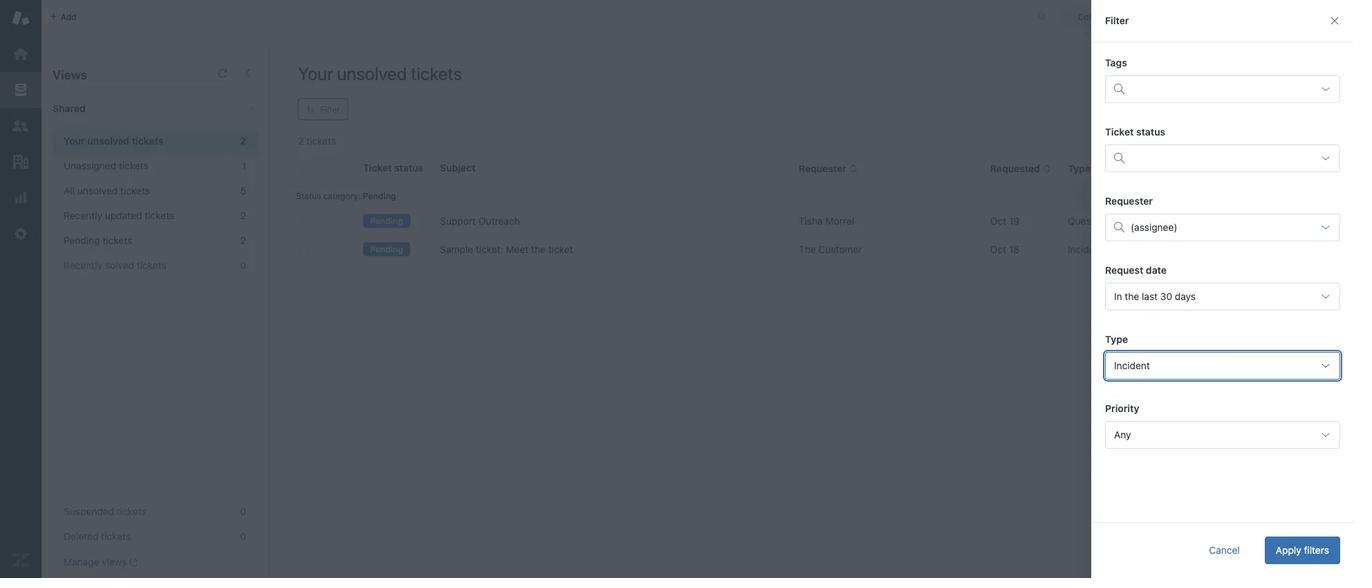 Task type: vqa. For each thing, say whether or not it's contained in the screenshot.
topmost Your unsolved tickets
yes



Task type: describe. For each thing, give the bounding box(es) containing it.
oct for oct 18
[[991, 244, 1007, 255]]

tisha
[[799, 216, 823, 227]]

ticket
[[548, 244, 573, 255]]

support
[[440, 216, 476, 227]]

date
[[1146, 265, 1167, 276]]

requested
[[991, 163, 1041, 174]]

meet
[[506, 244, 529, 255]]

In the last 30 days field
[[1106, 283, 1341, 311]]

request date
[[1106, 265, 1167, 276]]

(opens in a new tab) image
[[127, 559, 138, 567]]

question
[[1068, 216, 1108, 227]]

unsolved for 5
[[77, 185, 118, 196]]

0 vertical spatial your
[[298, 63, 333, 84]]

ticket
[[1106, 126, 1134, 138]]

status category: pending
[[296, 191, 396, 201]]

requester button
[[799, 163, 858, 175]]

views
[[53, 67, 87, 82]]

(assignee)
[[1131, 222, 1178, 233]]

outreach
[[479, 216, 520, 227]]

priority inside priority 'button'
[[1204, 163, 1238, 174]]

admin image
[[12, 225, 30, 243]]

all unsolved tickets
[[64, 185, 150, 196]]

cancel
[[1210, 545, 1240, 556]]

zendesk image
[[12, 551, 30, 569]]

tisha morrel
[[799, 216, 855, 227]]

apply filters button
[[1265, 537, 1341, 565]]

unassigned tickets
[[64, 160, 148, 172]]

ticket:
[[476, 244, 504, 255]]

suspended tickets
[[64, 506, 146, 518]]

the inside field
[[1125, 291, 1140, 302]]

subject
[[440, 162, 476, 174]]

play
[[1297, 70, 1315, 82]]

incident inside 'row'
[[1068, 244, 1104, 255]]

incident inside field
[[1115, 360, 1150, 372]]

5
[[240, 185, 246, 196]]

type button
[[1068, 163, 1102, 175]]

conversations
[[1078, 12, 1134, 22]]

low
[[1204, 216, 1222, 227]]

0 horizontal spatial your unsolved tickets
[[64, 135, 163, 147]]

tags
[[1106, 57, 1128, 68]]

support outreach
[[440, 216, 520, 227]]

last
[[1142, 291, 1158, 302]]

support outreach link
[[440, 214, 520, 228]]

request
[[1106, 265, 1144, 276]]

close drawer image
[[1330, 15, 1341, 26]]

recently for recently updated tickets
[[64, 210, 102, 221]]

get started image
[[12, 45, 30, 63]]

priority button
[[1204, 163, 1249, 175]]

0 horizontal spatial the
[[531, 244, 546, 255]]

play button
[[1268, 62, 1327, 90]]

0 for deleted tickets
[[240, 531, 246, 542]]

collapse views pane image
[[242, 68, 253, 79]]

recently updated tickets
[[64, 210, 174, 221]]

filter inside dialog
[[1106, 15, 1129, 26]]

in
[[1115, 291, 1123, 302]]

oct for oct 19
[[991, 216, 1007, 227]]

priority inside filter dialog
[[1106, 403, 1140, 414]]

1
[[242, 160, 246, 172]]

suspended
[[64, 506, 114, 518]]

shared heading
[[42, 88, 270, 129]]

sample ticket: meet the ticket
[[440, 244, 573, 255]]

18
[[1009, 244, 1020, 255]]

0 for recently solved tickets
[[240, 260, 246, 271]]

recently solved tickets
[[64, 260, 166, 271]]

type inside filter dialog
[[1106, 334, 1128, 345]]

oct 19
[[991, 216, 1020, 227]]

refresh views pane image
[[217, 68, 228, 79]]

category:
[[324, 191, 361, 201]]

deleted tickets
[[64, 531, 131, 542]]

2 for pending tickets
[[241, 235, 246, 246]]



Task type: locate. For each thing, give the bounding box(es) containing it.
0 vertical spatial priority
[[1204, 163, 1238, 174]]

manage
[[64, 557, 99, 568]]

1 horizontal spatial type
[[1106, 334, 1128, 345]]

status
[[1137, 126, 1166, 138]]

30
[[1161, 291, 1173, 302]]

your
[[298, 63, 333, 84], [64, 135, 85, 147]]

organizations image
[[12, 153, 30, 171]]

0 vertical spatial filter
[[1106, 15, 1129, 26]]

1 horizontal spatial filter
[[1106, 15, 1129, 26]]

priority up low
[[1204, 163, 1238, 174]]

unsolved down unassigned
[[77, 185, 118, 196]]

recently down all
[[64, 210, 102, 221]]

2 row from the top
[[288, 236, 1344, 264]]

1 vertical spatial your
[[64, 135, 85, 147]]

1 vertical spatial requester
[[1106, 195, 1153, 207]]

main element
[[0, 0, 42, 578]]

filter dialog
[[1092, 0, 1355, 578]]

updated
[[105, 210, 142, 221]]

apply
[[1276, 545, 1302, 556]]

pending tickets
[[64, 235, 132, 246]]

1 2 from the top
[[240, 135, 246, 147]]

recently down pending tickets
[[64, 260, 102, 271]]

your up filter button
[[298, 63, 333, 84]]

unassigned
[[64, 160, 116, 172]]

pending
[[363, 191, 396, 201], [370, 216, 403, 226], [64, 235, 100, 246], [370, 244, 403, 254]]

solved
[[105, 260, 134, 271]]

unsolved for 2
[[87, 135, 129, 147]]

1 horizontal spatial priority
[[1204, 163, 1238, 174]]

0 horizontal spatial your
[[64, 135, 85, 147]]

1 horizontal spatial requester
[[1106, 195, 1153, 207]]

0
[[240, 260, 246, 271], [240, 506, 246, 518], [240, 531, 246, 542]]

1 vertical spatial the
[[1125, 291, 1140, 302]]

conversations button
[[1063, 6, 1166, 28]]

sample ticket: meet the ticket link
[[440, 243, 573, 257]]

requester up the (assignee)
[[1106, 195, 1153, 207]]

manage views link
[[64, 556, 138, 569]]

shared button
[[42, 88, 233, 129]]

views
[[102, 557, 127, 568]]

oct left 19
[[991, 216, 1007, 227]]

2 2 from the top
[[241, 210, 246, 221]]

views image
[[12, 81, 30, 99]]

1 vertical spatial unsolved
[[87, 135, 129, 147]]

your unsolved tickets up filter button
[[298, 63, 462, 84]]

deleted
[[64, 531, 98, 542]]

oct left 18
[[991, 244, 1007, 255]]

0 vertical spatial type
[[1068, 163, 1091, 174]]

2 oct from the top
[[991, 244, 1007, 255]]

0 vertical spatial requester
[[799, 163, 847, 174]]

2 vertical spatial 2
[[241, 235, 246, 246]]

tickets
[[411, 63, 462, 84], [132, 135, 163, 147], [119, 160, 148, 172], [120, 185, 150, 196], [145, 210, 174, 221], [103, 235, 132, 246], [137, 260, 166, 271], [117, 506, 146, 518], [101, 531, 131, 542]]

0 vertical spatial the
[[531, 244, 546, 255]]

1 vertical spatial priority
[[1106, 403, 1140, 414]]

Any field
[[1106, 421, 1341, 449]]

2 0 from the top
[[240, 506, 246, 518]]

your unsolved tickets up unassigned tickets
[[64, 135, 163, 147]]

1 vertical spatial filter
[[320, 104, 340, 114]]

requester up tisha morrel in the top of the page
[[799, 163, 847, 174]]

requester element
[[1106, 214, 1341, 241]]

ticket status element
[[1106, 145, 1341, 172]]

oct 18
[[991, 244, 1020, 255]]

1 oct from the top
[[991, 216, 1007, 227]]

0 horizontal spatial priority
[[1106, 403, 1140, 414]]

0 vertical spatial 0
[[240, 260, 246, 271]]

the
[[531, 244, 546, 255], [1125, 291, 1140, 302]]

apply filters
[[1276, 545, 1330, 556]]

reporting image
[[12, 189, 30, 207]]

any
[[1115, 429, 1131, 441]]

19
[[1009, 216, 1020, 227]]

customers image
[[12, 117, 30, 135]]

priority
[[1204, 163, 1238, 174], [1106, 403, 1140, 414]]

incident
[[1068, 244, 1104, 255], [1115, 360, 1150, 372]]

type up question
[[1068, 163, 1091, 174]]

2 vertical spatial unsolved
[[77, 185, 118, 196]]

3 0 from the top
[[240, 531, 246, 542]]

unsolved up filter button
[[337, 63, 407, 84]]

0 horizontal spatial incident
[[1068, 244, 1104, 255]]

2 vertical spatial 0
[[240, 531, 246, 542]]

0 for suspended tickets
[[240, 506, 246, 518]]

row
[[288, 207, 1344, 236], [288, 236, 1344, 264]]

1 0 from the top
[[240, 260, 246, 271]]

1 row from the top
[[288, 207, 1344, 236]]

requester
[[799, 163, 847, 174], [1106, 195, 1153, 207]]

1 recently from the top
[[64, 210, 102, 221]]

cancel button
[[1199, 537, 1251, 565]]

oct
[[991, 216, 1007, 227], [991, 244, 1007, 255]]

0 vertical spatial recently
[[64, 210, 102, 221]]

morrel
[[826, 216, 855, 227]]

type
[[1068, 163, 1091, 174], [1106, 334, 1128, 345]]

1 vertical spatial incident
[[1115, 360, 1150, 372]]

type down the in
[[1106, 334, 1128, 345]]

1 vertical spatial your unsolved tickets
[[64, 135, 163, 147]]

the
[[799, 244, 816, 255]]

1 vertical spatial type
[[1106, 334, 1128, 345]]

type inside button
[[1068, 163, 1091, 174]]

zendesk support image
[[12, 9, 30, 27]]

shared
[[53, 103, 86, 114]]

0 horizontal spatial filter
[[320, 104, 340, 114]]

0 vertical spatial unsolved
[[337, 63, 407, 84]]

the right meet
[[531, 244, 546, 255]]

requester inside button
[[799, 163, 847, 174]]

2 for your unsolved tickets
[[240, 135, 246, 147]]

unsolved up unassigned tickets
[[87, 135, 129, 147]]

0 vertical spatial oct
[[991, 216, 1007, 227]]

Incident field
[[1106, 352, 1341, 380]]

1 vertical spatial oct
[[991, 244, 1007, 255]]

0 horizontal spatial type
[[1068, 163, 1091, 174]]

requester inside filter dialog
[[1106, 195, 1153, 207]]

recently
[[64, 210, 102, 221], [64, 260, 102, 271]]

ticket status
[[1106, 126, 1166, 138]]

1 horizontal spatial the
[[1125, 291, 1140, 302]]

0 vertical spatial your unsolved tickets
[[298, 63, 462, 84]]

recently for recently solved tickets
[[64, 260, 102, 271]]

requested button
[[991, 163, 1052, 175]]

the right the in
[[1125, 291, 1140, 302]]

priority up any
[[1106, 403, 1140, 414]]

filter
[[1106, 15, 1129, 26], [320, 104, 340, 114]]

row containing support outreach
[[288, 207, 1344, 236]]

0 vertical spatial incident
[[1068, 244, 1104, 255]]

1 vertical spatial 0
[[240, 506, 246, 518]]

days
[[1175, 291, 1196, 302]]

1 vertical spatial 2
[[241, 210, 246, 221]]

in the last 30 days
[[1115, 291, 1196, 302]]

0 horizontal spatial requester
[[799, 163, 847, 174]]

filter button
[[298, 98, 348, 120]]

2
[[240, 135, 246, 147], [241, 210, 246, 221], [241, 235, 246, 246]]

2 for recently updated tickets
[[241, 210, 246, 221]]

1 horizontal spatial your unsolved tickets
[[298, 63, 462, 84]]

2 recently from the top
[[64, 260, 102, 271]]

manage views
[[64, 557, 127, 568]]

filters
[[1304, 545, 1330, 556]]

all
[[64, 185, 75, 196]]

your unsolved tickets
[[298, 63, 462, 84], [64, 135, 163, 147]]

tags element
[[1106, 75, 1341, 103]]

row down tisha
[[288, 236, 1344, 264]]

unsolved
[[337, 63, 407, 84], [87, 135, 129, 147], [77, 185, 118, 196]]

the customer
[[799, 244, 862, 255]]

sample
[[440, 244, 473, 255]]

customer
[[819, 244, 862, 255]]

1 vertical spatial recently
[[64, 260, 102, 271]]

row up the
[[288, 207, 1344, 236]]

1 horizontal spatial incident
[[1115, 360, 1150, 372]]

your up unassigned
[[64, 135, 85, 147]]

0 vertical spatial 2
[[240, 135, 246, 147]]

3 2 from the top
[[241, 235, 246, 246]]

filter inside button
[[320, 104, 340, 114]]

status
[[296, 191, 321, 201]]

row containing sample ticket: meet the ticket
[[288, 236, 1344, 264]]

1 horizontal spatial your
[[298, 63, 333, 84]]



